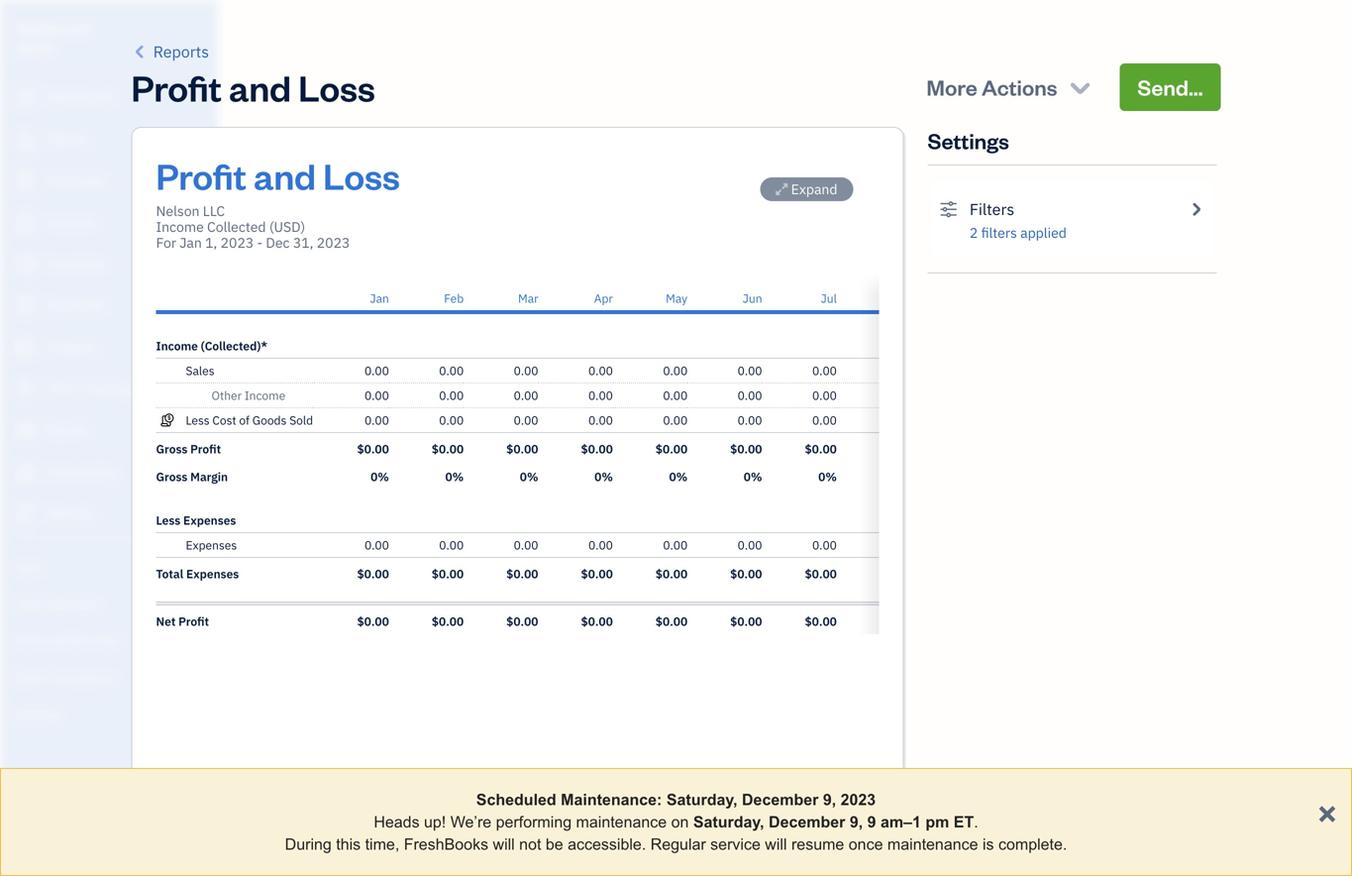 Task type: locate. For each thing, give the bounding box(es) containing it.
less
[[186, 412, 210, 428], [156, 512, 181, 528]]

income up goods
[[245, 388, 286, 403]]

2 filters applied
[[970, 224, 1067, 242]]

expenses right total
[[186, 566, 239, 582]]

income up sales
[[156, 338, 198, 354]]

(collected
[[513, 822, 576, 840]]

maintenance:
[[561, 791, 662, 809]]

9
[[868, 813, 877, 831]]

9,
[[823, 791, 837, 809], [850, 813, 863, 831]]

and right reports button
[[229, 63, 291, 111]]

jan left 1,
[[180, 233, 202, 252]]

maintenance down maintenance:
[[576, 813, 667, 831]]

settings down more
[[928, 126, 1010, 155]]

income left 1,
[[156, 218, 204, 236]]

time,
[[365, 835, 400, 853]]

5 0% from the left
[[669, 469, 688, 485]]

profit right net
[[179, 614, 209, 629]]

×
[[1319, 793, 1337, 830]]

freshbooks
[[404, 835, 489, 853]]

1 vertical spatial loss
[[323, 152, 400, 199]]

timer image
[[13, 380, 37, 399]]

1 vertical spatial less
[[156, 512, 181, 528]]

0 vertical spatial nelson
[[16, 18, 61, 37]]

aug
[[891, 290, 912, 306]]

2 vertical spatial income
[[245, 388, 286, 403]]

1 horizontal spatial 2023
[[317, 233, 350, 252]]

2023 up 9
[[841, 791, 876, 809]]

saturday, up the service at the bottom right of page
[[694, 813, 765, 831]]

1 vertical spatial and
[[254, 152, 316, 199]]

once
[[849, 835, 884, 853]]

on
[[672, 813, 689, 831]]

9, left 9
[[850, 813, 863, 831]]

profit down reports
[[131, 63, 222, 111]]

*deposit payments are recorded as income upon receipt. (collected based report only)
[[156, 822, 693, 840]]

loss for profit and loss nelson llc income collected (usd) for jan 1, 2023 - dec 31, 2023
[[323, 152, 400, 199]]

gross down gross profit
[[156, 469, 188, 485]]

0 vertical spatial 9,
[[823, 791, 837, 809]]

items and services
[[15, 632, 119, 648]]

dashboard image
[[13, 88, 37, 108]]

income
[[156, 218, 204, 236], [156, 338, 198, 354], [245, 388, 286, 403]]

settings
[[928, 126, 1010, 155], [15, 705, 60, 722]]

gross for gross profit
[[156, 441, 188, 457]]

payment image
[[13, 255, 37, 275]]

report image
[[13, 504, 37, 524]]

.
[[975, 813, 979, 831]]

bank connections link
[[5, 660, 212, 695]]

0 horizontal spatial jan
[[180, 233, 202, 252]]

will
[[493, 835, 515, 853], [765, 835, 787, 853]]

0 horizontal spatial llc
[[64, 18, 91, 37]]

team
[[15, 595, 46, 612]]

expenses for total expenses
[[186, 566, 239, 582]]

0 vertical spatial maintenance
[[576, 813, 667, 831]]

scheduled maintenance: saturday, december 9, 2023 heads up! we're performing maintenance on saturday, december 9, 9 am–1 pm et . during this time, freshbooks will not be accessible. regular service will resume once maintenance is complete.
[[285, 791, 1068, 853]]

llc
[[64, 18, 91, 37], [203, 202, 225, 220]]

2023
[[221, 233, 254, 252], [317, 233, 350, 252], [841, 791, 876, 809]]

and for items and services
[[48, 632, 69, 648]]

0 vertical spatial less
[[186, 412, 210, 428]]

9, up resume
[[823, 791, 837, 809]]

maintenance down pm
[[888, 835, 979, 853]]

less for less expenses
[[156, 512, 181, 528]]

0 vertical spatial income
[[156, 218, 204, 236]]

dec
[[266, 233, 290, 252]]

1 horizontal spatial less
[[186, 412, 210, 428]]

sales
[[186, 363, 215, 379]]

profit and loss
[[131, 63, 375, 111]]

profit up collected
[[156, 152, 247, 199]]

gross
[[156, 441, 188, 457], [156, 469, 188, 485]]

nelson inside profit and loss nelson llc income collected (usd) for jan 1, 2023 - dec 31, 2023
[[156, 202, 200, 220]]

1 horizontal spatial 9,
[[850, 813, 863, 831]]

1 vertical spatial expenses
[[186, 537, 237, 553]]

1 vertical spatial llc
[[203, 202, 225, 220]]

nelson up owner
[[16, 18, 61, 37]]

0 vertical spatial expenses
[[183, 512, 236, 528]]

for
[[156, 233, 176, 252]]

apps link
[[5, 550, 212, 585]]

more actions
[[927, 73, 1058, 101]]

december
[[742, 791, 819, 809], [769, 813, 846, 831]]

0 horizontal spatial settings
[[15, 705, 60, 722]]

0 horizontal spatial 9,
[[823, 791, 837, 809]]

1 vertical spatial nelson
[[156, 202, 200, 220]]

2023 right 31,
[[317, 233, 350, 252]]

profit and loss nelson llc income collected (usd) for jan 1, 2023 - dec 31, 2023
[[156, 152, 400, 252]]

main element
[[0, 0, 268, 876]]

(usd)
[[269, 218, 306, 236]]

jan
[[180, 233, 202, 252], [370, 290, 389, 306]]

0 vertical spatial and
[[229, 63, 291, 111]]

pm
[[926, 813, 950, 831]]

we're
[[451, 813, 492, 831]]

1 gross from the top
[[156, 441, 188, 457]]

items and services link
[[5, 623, 212, 658]]

and up (usd)
[[254, 152, 316, 199]]

items
[[15, 632, 46, 648]]

2023 left -
[[221, 233, 254, 252]]

settings down bank
[[15, 705, 60, 722]]

and inside profit and loss nelson llc income collected (usd) for jan 1, 2023 - dec 31, 2023
[[254, 152, 316, 199]]

0 vertical spatial saturday,
[[667, 791, 738, 809]]

income (collected)*
[[156, 338, 268, 354]]

0 vertical spatial loss
[[299, 63, 375, 111]]

feb
[[444, 290, 464, 306]]

-
[[257, 233, 263, 252]]

1 vertical spatial gross
[[156, 469, 188, 485]]

0 vertical spatial jan
[[180, 233, 202, 252]]

saturday,
[[667, 791, 738, 809], [694, 813, 765, 831]]

invoice image
[[13, 213, 37, 233]]

client image
[[13, 130, 37, 150]]

1 horizontal spatial will
[[765, 835, 787, 853]]

nelson up for
[[156, 202, 200, 220]]

expenses
[[183, 512, 236, 528], [186, 537, 237, 553], [186, 566, 239, 582]]

0%
[[371, 469, 389, 485], [445, 469, 464, 485], [520, 469, 539, 485], [595, 469, 613, 485], [669, 469, 688, 485], [744, 469, 763, 485], [819, 469, 837, 485], [893, 469, 912, 485]]

gross margin
[[156, 469, 228, 485]]

0 horizontal spatial nelson
[[16, 18, 61, 37]]

0 vertical spatial settings
[[928, 126, 1010, 155]]

service
[[711, 835, 761, 853]]

1 horizontal spatial settings
[[928, 126, 1010, 155]]

less left cost
[[186, 412, 210, 428]]

1 horizontal spatial llc
[[203, 202, 225, 220]]

during
[[285, 835, 332, 853]]

0 vertical spatial december
[[742, 791, 819, 809]]

project image
[[13, 338, 37, 358]]

collected
[[207, 218, 266, 236]]

team members link
[[5, 587, 212, 621]]

llc inside nelson llc owner
[[64, 18, 91, 37]]

1 horizontal spatial jan
[[370, 290, 389, 306]]

0 vertical spatial llc
[[64, 18, 91, 37]]

based
[[580, 822, 618, 840]]

1 horizontal spatial maintenance
[[888, 835, 979, 853]]

0 horizontal spatial maintenance
[[576, 813, 667, 831]]

expenses down 'less expenses'
[[186, 537, 237, 553]]

2 vertical spatial expenses
[[186, 566, 239, 582]]

filters
[[970, 199, 1015, 220]]

expense image
[[13, 296, 37, 316]]

loss
[[299, 63, 375, 111], [323, 152, 400, 199]]

1 vertical spatial saturday,
[[694, 813, 765, 831]]

connections
[[46, 669, 116, 685]]

and inside the main element
[[48, 632, 69, 648]]

will left not
[[493, 835, 515, 853]]

profit
[[131, 63, 222, 111], [156, 152, 247, 199], [190, 441, 221, 457], [179, 614, 209, 629]]

0 horizontal spatial less
[[156, 512, 181, 528]]

gross up the gross margin
[[156, 441, 188, 457]]

0 vertical spatial gross
[[156, 441, 188, 457]]

complete.
[[999, 835, 1068, 853]]

of
[[239, 412, 250, 428]]

llc inside profit and loss nelson llc income collected (usd) for jan 1, 2023 - dec 31, 2023
[[203, 202, 225, 220]]

team members
[[15, 595, 101, 612]]

1 vertical spatial maintenance
[[888, 835, 979, 853]]

other income
[[212, 388, 286, 403]]

reports button
[[131, 40, 209, 63]]

1 vertical spatial settings
[[15, 705, 60, 722]]

0 horizontal spatial will
[[493, 835, 515, 853]]

0.00
[[365, 363, 389, 379], [439, 363, 464, 379], [514, 363, 539, 379], [589, 363, 613, 379], [663, 363, 688, 379], [738, 363, 763, 379], [813, 363, 837, 379], [887, 363, 912, 379], [365, 388, 389, 403], [439, 388, 464, 403], [514, 388, 539, 403], [589, 388, 613, 403], [663, 388, 688, 403], [738, 388, 763, 403], [813, 388, 837, 403], [887, 388, 912, 403], [365, 412, 389, 428], [439, 412, 464, 428], [514, 412, 539, 428], [589, 412, 613, 428], [663, 412, 688, 428], [738, 412, 763, 428], [813, 412, 837, 428], [887, 412, 912, 428], [365, 537, 389, 553], [439, 537, 464, 553], [514, 537, 539, 553], [589, 537, 613, 553], [663, 537, 688, 553], [738, 537, 763, 553], [813, 537, 837, 553], [887, 537, 912, 553]]

loss inside profit and loss nelson llc income collected (usd) for jan 1, 2023 - dec 31, 2023
[[323, 152, 400, 199]]

and for profit and loss
[[229, 63, 291, 111]]

2 gross from the top
[[156, 469, 188, 485]]

expenses down margin
[[183, 512, 236, 528]]

jan left feb
[[370, 290, 389, 306]]

2 horizontal spatial 2023
[[841, 791, 876, 809]]

applied
[[1021, 224, 1067, 242]]

and
[[229, 63, 291, 111], [254, 152, 316, 199], [48, 632, 69, 648]]

will right the service at the bottom right of page
[[765, 835, 787, 853]]

gross profit
[[156, 441, 221, 457]]

jan inside profit and loss nelson llc income collected (usd) for jan 1, 2023 - dec 31, 2023
[[180, 233, 202, 252]]

1 horizontal spatial nelson
[[156, 202, 200, 220]]

money image
[[13, 421, 37, 441]]

maintenance
[[576, 813, 667, 831], [888, 835, 979, 853]]

et
[[954, 813, 975, 831]]

chevronleft image
[[131, 40, 150, 63]]

apr
[[594, 290, 613, 306]]

and for profit and loss nelson llc income collected (usd) for jan 1, 2023 - dec 31, 2023
[[254, 152, 316, 199]]

and right items
[[48, 632, 69, 648]]

saturday, up on
[[667, 791, 738, 809]]

less down the gross margin
[[156, 512, 181, 528]]

filters
[[982, 224, 1018, 242]]

2 vertical spatial and
[[48, 632, 69, 648]]

8 0% from the left
[[893, 469, 912, 485]]

2 will from the left
[[765, 835, 787, 853]]

$0.00
[[357, 441, 389, 457], [432, 441, 464, 457], [507, 441, 539, 457], [581, 441, 613, 457], [656, 441, 688, 457], [731, 441, 763, 457], [805, 441, 837, 457], [880, 441, 912, 457], [357, 566, 389, 582], [432, 566, 464, 582], [507, 566, 539, 582], [581, 566, 613, 582], [656, 566, 688, 582], [731, 566, 763, 582], [805, 566, 837, 582], [880, 566, 912, 582], [357, 614, 389, 629], [432, 614, 464, 629], [507, 614, 539, 629], [581, 614, 613, 629], [656, 614, 688, 629], [731, 614, 763, 629], [805, 614, 837, 629], [880, 614, 912, 629]]

1 will from the left
[[493, 835, 515, 853]]



Task type: describe. For each thing, give the bounding box(es) containing it.
1,
[[205, 233, 217, 252]]

more
[[927, 73, 978, 101]]

total
[[156, 566, 183, 582]]

scheduled
[[477, 791, 557, 809]]

total expenses
[[156, 566, 239, 582]]

0 horizontal spatial 2023
[[221, 233, 254, 252]]

estimate image
[[13, 171, 37, 191]]

1 vertical spatial 9,
[[850, 813, 863, 831]]

income inside profit and loss nelson llc income collected (usd) for jan 1, 2023 - dec 31, 2023
[[156, 218, 204, 236]]

receipt.
[[462, 822, 509, 840]]

apps
[[15, 559, 44, 575]]

resume
[[792, 835, 845, 853]]

reports
[[153, 41, 209, 62]]

4 0% from the left
[[595, 469, 613, 485]]

3 0% from the left
[[520, 469, 539, 485]]

bank connections
[[15, 669, 116, 685]]

expand image
[[776, 181, 788, 197]]

gross for gross margin
[[156, 469, 188, 485]]

× dialog
[[0, 768, 1353, 876]]

owner
[[16, 39, 55, 56]]

up!
[[424, 813, 446, 831]]

recorded
[[302, 822, 358, 840]]

other
[[212, 388, 242, 403]]

expenses for less expenses
[[183, 512, 236, 528]]

× button
[[1319, 793, 1337, 830]]

as
[[361, 822, 375, 840]]

net profit
[[156, 614, 209, 629]]

profit inside profit and loss nelson llc income collected (usd) for jan 1, 2023 - dec 31, 2023
[[156, 152, 247, 199]]

7 0% from the left
[[819, 469, 837, 485]]

accessible.
[[568, 835, 646, 853]]

(collected)*
[[201, 338, 268, 354]]

be
[[546, 835, 564, 853]]

regular
[[651, 835, 706, 853]]

this
[[336, 835, 361, 853]]

*deposit
[[156, 822, 210, 840]]

bank
[[15, 669, 43, 685]]

members
[[49, 595, 101, 612]]

nelson inside nelson llc owner
[[16, 18, 61, 37]]

only)
[[663, 822, 693, 840]]

am–1
[[881, 813, 922, 831]]

send…
[[1138, 73, 1204, 101]]

are
[[278, 822, 298, 840]]

2 0% from the left
[[445, 469, 464, 485]]

cost
[[213, 412, 236, 428]]

may
[[666, 290, 688, 306]]

settings link
[[5, 697, 212, 731]]

1 vertical spatial income
[[156, 338, 198, 354]]

expand
[[791, 180, 838, 198]]

expand button
[[760, 177, 854, 201]]

services
[[71, 632, 119, 648]]

jun
[[743, 290, 763, 306]]

6 0% from the left
[[744, 469, 763, 485]]

performing
[[496, 813, 572, 831]]

heads
[[374, 813, 420, 831]]

chart image
[[13, 463, 37, 483]]

mar
[[518, 290, 539, 306]]

2
[[970, 224, 979, 242]]

1 vertical spatial december
[[769, 813, 846, 831]]

net
[[156, 614, 176, 629]]

loss for profit and loss
[[299, 63, 375, 111]]

31,
[[293, 233, 314, 252]]

report
[[621, 822, 659, 840]]

settings inside the main element
[[15, 705, 60, 722]]

margin
[[190, 469, 228, 485]]

nelson llc owner
[[16, 18, 91, 56]]

less for less cost of goods sold
[[186, 412, 210, 428]]

sold
[[290, 412, 313, 428]]

income
[[378, 822, 424, 840]]

chevrondown image
[[1067, 73, 1095, 101]]

settings image
[[940, 197, 958, 221]]

chevronright image
[[1187, 197, 1206, 221]]

jul
[[821, 290, 837, 306]]

1 0% from the left
[[371, 469, 389, 485]]

profit up margin
[[190, 441, 221, 457]]

is
[[983, 835, 995, 853]]

payments
[[213, 822, 275, 840]]

more actions button
[[909, 63, 1112, 111]]

upon
[[427, 822, 459, 840]]

actions
[[982, 73, 1058, 101]]

2023 inside scheduled maintenance: saturday, december 9, 2023 heads up! we're performing maintenance on saturday, december 9, 9 am–1 pm et . during this time, freshbooks will not be accessible. regular service will resume once maintenance is complete.
[[841, 791, 876, 809]]

less cost of goods sold
[[186, 412, 313, 428]]

1 vertical spatial jan
[[370, 290, 389, 306]]

not
[[520, 835, 542, 853]]

less expenses
[[156, 512, 236, 528]]



Task type: vqa. For each thing, say whether or not it's contained in the screenshot.


